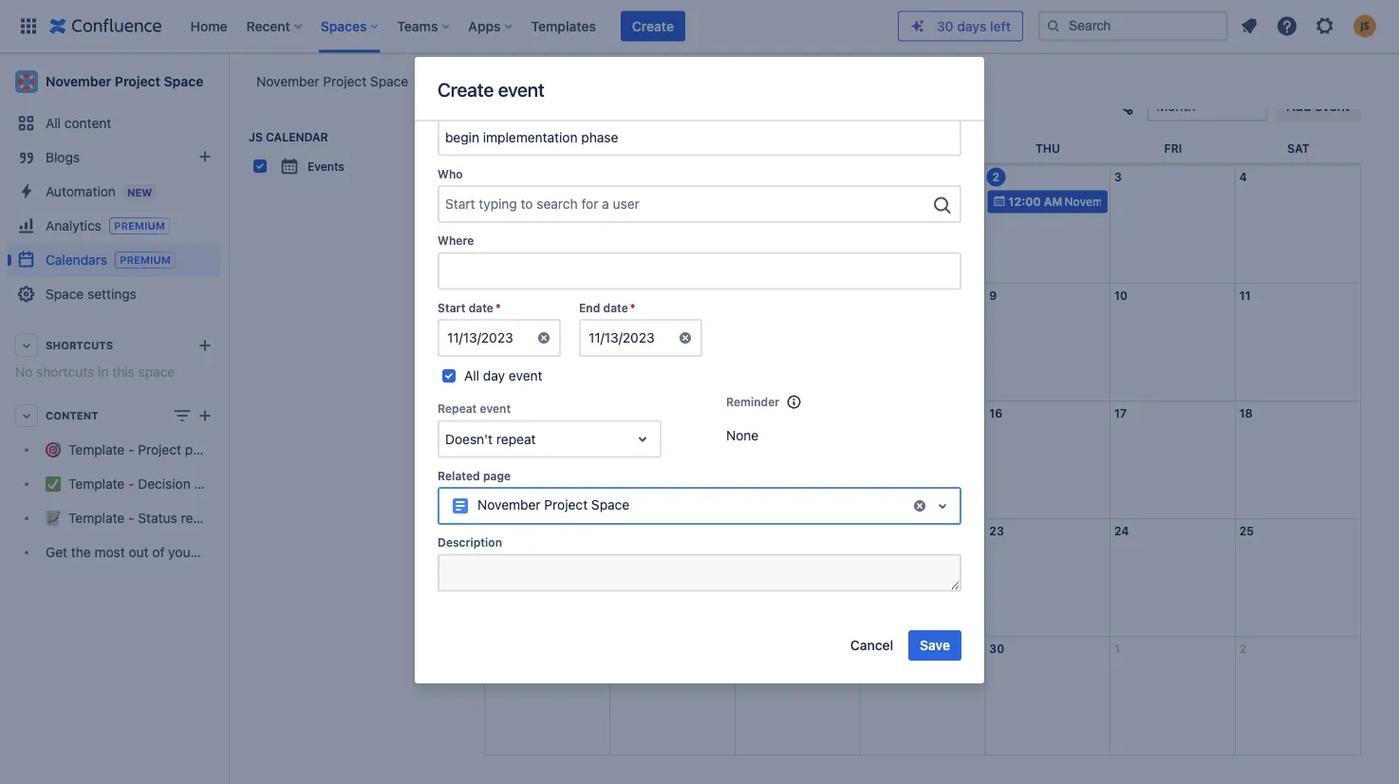 Task type: vqa. For each thing, say whether or not it's contained in the screenshot.
Where
yes



Task type: locate. For each thing, give the bounding box(es) containing it.
0 vertical spatial start
[[445, 197, 475, 212]]

1 vertical spatial start
[[438, 301, 466, 315]]

1 vertical spatial open image
[[632, 428, 654, 451]]

november up js calendar
[[256, 73, 320, 89]]

Description text field
[[438, 555, 962, 593]]

calendars link
[[8, 243, 220, 277]]

0 vertical spatial premium image
[[109, 217, 170, 235]]

- up template - decision documentation link
[[128, 442, 134, 458]]

3 - from the top
[[128, 510, 134, 526]]

* for start date *
[[496, 301, 501, 315]]

0 horizontal spatial november
[[46, 74, 111, 89]]

premium image up space settings link
[[115, 252, 176, 269]]

2 11/13/2023 from the left
[[589, 330, 655, 346]]

None text field
[[447, 329, 451, 348], [445, 430, 449, 449], [447, 329, 451, 348], [445, 430, 449, 449]]

js
[[249, 130, 263, 143]]

report
[[181, 510, 219, 526]]

sun
[[535, 142, 559, 155]]

0 vertical spatial template
[[68, 442, 125, 458]]

blogs link
[[8, 141, 220, 175]]

shortcuts button
[[8, 329, 220, 363]]

0 horizontal spatial november project space link
[[8, 63, 220, 101]]

0 horizontal spatial all
[[46, 115, 61, 131]]

*
[[496, 301, 501, 315], [630, 301, 636, 315]]

create left today
[[438, 78, 494, 100]]

1 horizontal spatial create
[[632, 18, 674, 34]]

0 horizontal spatial 11/13/2023
[[447, 330, 514, 346]]

0 vertical spatial create
[[632, 18, 674, 34]]

2 template from the top
[[68, 476, 125, 492]]

date
[[469, 301, 494, 315], [604, 301, 629, 315]]

grid
[[484, 139, 1362, 756]]

calendars
[[249, 84, 319, 102], [46, 252, 107, 267]]

event up doesn't repeat
[[480, 403, 511, 416]]

most
[[95, 545, 125, 560]]

event up sun link
[[498, 78, 545, 100]]

event inside button
[[1316, 98, 1351, 114]]

Search field
[[1039, 11, 1229, 41]]

november project space link up all content 'link'
[[8, 63, 220, 101]]

calendars down analytics
[[46, 252, 107, 267]]

tree inside space element
[[8, 433, 286, 570]]

start for start typing to search for a user
[[445, 197, 475, 212]]

search
[[537, 197, 578, 212]]

1 horizontal spatial space
[[233, 545, 270, 560]]

0 horizontal spatial calendars
[[46, 252, 107, 267]]

1 vertical spatial space
[[233, 545, 270, 560]]

11/13/2023 for start date
[[447, 330, 514, 346]]

in
[[98, 364, 109, 380]]

1 vertical spatial -
[[128, 476, 134, 492]]

november project space link
[[8, 63, 220, 101], [256, 72, 409, 91]]

thu
[[1036, 142, 1061, 155]]

cancel
[[851, 638, 894, 653]]

event
[[498, 78, 545, 100], [1316, 98, 1351, 114], [509, 368, 543, 384], [480, 403, 511, 416]]

november
[[256, 73, 320, 89], [46, 74, 111, 89], [478, 498, 541, 513]]

2 - from the top
[[128, 476, 134, 492]]

- inside template - project plan link
[[128, 442, 134, 458]]

1 horizontal spatial open image
[[1238, 95, 1261, 118]]

0 vertical spatial clear image
[[678, 331, 693, 346]]

premium image down new at the left top of the page
[[109, 217, 170, 235]]

decision
[[138, 476, 191, 492]]

november project space link down spaces on the top of page
[[256, 72, 409, 91]]

0 horizontal spatial space
[[138, 364, 175, 380]]

space right the this on the top
[[138, 364, 175, 380]]

new
[[127, 186, 152, 198]]

11/13/2023 down end date *
[[589, 330, 655, 346]]

1 * from the left
[[496, 301, 501, 315]]

3 template from the top
[[68, 510, 125, 526]]

premium image for calendars
[[115, 252, 176, 269]]

11/13/2023
[[447, 330, 514, 346], [589, 330, 655, 346]]

november down page
[[478, 498, 541, 513]]

november project space
[[256, 73, 409, 89], [46, 74, 204, 89], [478, 498, 630, 513]]

1 vertical spatial template
[[68, 476, 125, 492]]

- left status
[[128, 510, 134, 526]]

1 vertical spatial premium image
[[115, 252, 176, 269]]

status
[[138, 510, 177, 526]]

row
[[484, 139, 1362, 164], [485, 166, 1361, 283], [485, 283, 1361, 401], [485, 401, 1361, 519], [485, 519, 1361, 637], [485, 637, 1361, 755]]

- left the "decision"
[[128, 476, 134, 492]]

space right team
[[233, 545, 270, 560]]

get the most out of your team space link
[[8, 536, 270, 570]]

0 vertical spatial -
[[128, 442, 134, 458]]

* right 'end'
[[630, 301, 636, 315]]

of
[[152, 545, 165, 560]]

event right add
[[1316, 98, 1351, 114]]

0 horizontal spatial *
[[496, 301, 501, 315]]

2 date from the left
[[604, 301, 629, 315]]

clear image
[[678, 331, 693, 346], [913, 499, 928, 514]]

0 horizontal spatial date
[[469, 301, 494, 315]]

template - status report
[[68, 510, 219, 526]]

related page
[[438, 470, 511, 483]]

premium image inside calendars link
[[115, 252, 176, 269]]

1 horizontal spatial clear image
[[913, 499, 928, 514]]

- for project
[[128, 442, 134, 458]]

clear image left open image
[[913, 499, 928, 514]]

1 horizontal spatial calendars
[[249, 84, 319, 102]]

all
[[46, 115, 61, 131], [464, 368, 480, 384]]

space
[[370, 73, 409, 89], [164, 74, 204, 89], [46, 286, 84, 302], [592, 498, 630, 513]]

0 vertical spatial all
[[46, 115, 61, 131]]

0 horizontal spatial november project space
[[46, 74, 204, 89]]

november project space down spaces on the top of page
[[256, 73, 409, 89]]

1 template from the top
[[68, 442, 125, 458]]

who
[[438, 168, 463, 181]]

1 horizontal spatial november
[[256, 73, 320, 89]]

save
[[920, 638, 951, 653]]

all content link
[[8, 106, 220, 141]]

- inside template - status report link
[[128, 510, 134, 526]]

1 horizontal spatial *
[[630, 301, 636, 315]]

home
[[190, 18, 228, 34]]

tree containing template - project plan
[[8, 433, 286, 570]]

template down "content" dropdown button
[[68, 442, 125, 458]]

confluence image
[[49, 15, 162, 38], [49, 15, 162, 38]]

start down where
[[438, 301, 466, 315]]

1 - from the top
[[128, 442, 134, 458]]

-
[[128, 442, 134, 458], [128, 476, 134, 492], [128, 510, 134, 526]]

create right templates
[[632, 18, 674, 34]]

out
[[129, 545, 149, 560]]

2 vertical spatial template
[[68, 510, 125, 526]]

template
[[68, 442, 125, 458], [68, 476, 125, 492], [68, 510, 125, 526]]

create
[[632, 18, 674, 34], [438, 78, 494, 100]]

- inside template - decision documentation link
[[128, 476, 134, 492]]

2 horizontal spatial november project space
[[478, 498, 630, 513]]

template - status report link
[[8, 501, 220, 536]]

1 horizontal spatial all
[[464, 368, 480, 384]]

project inside template - project plan link
[[138, 442, 181, 458]]

sun link
[[531, 139, 563, 158]]

template down template - project plan link
[[68, 476, 125, 492]]

settings
[[87, 286, 137, 302]]

related
[[438, 470, 480, 483]]

tue
[[786, 142, 809, 155]]

2 * from the left
[[630, 301, 636, 315]]

- for decision
[[128, 476, 134, 492]]

template - project plan link
[[8, 433, 220, 467]]

1 horizontal spatial date
[[604, 301, 629, 315]]

space element
[[0, 53, 286, 784]]

0 horizontal spatial clear image
[[678, 331, 693, 346]]

space inside get the most out of your team space link
[[233, 545, 270, 560]]

1 11/13/2023 from the left
[[447, 330, 514, 346]]

create inside global element
[[632, 18, 674, 34]]

template up "most"
[[68, 510, 125, 526]]

today button
[[484, 91, 545, 122]]

typing
[[479, 197, 517, 212]]

1 horizontal spatial 11/13/2023
[[589, 330, 655, 346]]

None field
[[440, 121, 960, 155]]

all left content
[[46, 115, 61, 131]]

0 vertical spatial calendars
[[249, 84, 319, 102]]

date right 'end'
[[604, 301, 629, 315]]

calendars up js calendar
[[249, 84, 319, 102]]

1 vertical spatial create
[[438, 78, 494, 100]]

all inside 'link'
[[46, 115, 61, 131]]

event right day
[[509, 368, 543, 384]]

0 horizontal spatial open image
[[632, 428, 654, 451]]

space
[[138, 364, 175, 380], [233, 545, 270, 560]]

grid containing sun
[[484, 139, 1362, 756]]

* up day
[[496, 301, 501, 315]]

start down who
[[445, 197, 475, 212]]

calendar
[[266, 130, 328, 143]]

all left day
[[464, 368, 480, 384]]

1 vertical spatial all
[[464, 368, 480, 384]]

11/13/2023 down start date *
[[447, 330, 514, 346]]

open image
[[1238, 95, 1261, 118], [632, 428, 654, 451]]

start
[[445, 197, 475, 212], [438, 301, 466, 315]]

wed
[[910, 142, 937, 155]]

november inside space element
[[46, 74, 111, 89]]

no
[[15, 364, 33, 380]]

project
[[323, 73, 367, 89], [115, 74, 160, 89], [138, 442, 181, 458], [545, 498, 588, 513]]

banner
[[0, 0, 1400, 53]]

None text field
[[589, 329, 592, 348]]

date up day
[[469, 301, 494, 315]]

november project space down page
[[478, 498, 630, 513]]

2 vertical spatial -
[[128, 510, 134, 526]]

calendars inside space element
[[46, 252, 107, 267]]

premium image
[[109, 217, 170, 235], [115, 252, 176, 269]]

1 vertical spatial calendars
[[46, 252, 107, 267]]

1 date from the left
[[469, 301, 494, 315]]

cancel button
[[839, 631, 905, 661]]

global element
[[11, 0, 898, 53]]

november up all content
[[46, 74, 111, 89]]

0 horizontal spatial create
[[438, 78, 494, 100]]

tree
[[8, 433, 286, 570]]

add event
[[1287, 98, 1351, 114]]

end date *
[[579, 301, 636, 315]]

* for end date *
[[630, 301, 636, 315]]

premium image inside analytics link
[[109, 217, 170, 235]]

reminder
[[727, 396, 780, 409]]

clear image down 'where' field at top
[[678, 331, 693, 346]]

november project space up all content 'link'
[[46, 74, 204, 89]]



Task type: describe. For each thing, give the bounding box(es) containing it.
row containing sun
[[484, 139, 1362, 164]]

for
[[582, 197, 599, 212]]

clear image
[[537, 331, 552, 346]]

this
[[112, 364, 135, 380]]

documentation
[[194, 476, 286, 492]]

start date *
[[438, 301, 501, 315]]

user
[[613, 197, 640, 212]]

templates
[[531, 18, 596, 34]]

spaces button
[[315, 11, 386, 41]]

- for status
[[128, 510, 134, 526]]

start for start date *
[[438, 301, 466, 315]]

home link
[[185, 11, 233, 41]]

page
[[483, 470, 511, 483]]

automation
[[46, 183, 116, 199]]

start typing to search for a user
[[445, 197, 640, 212]]

create link
[[621, 11, 686, 41]]

1 horizontal spatial november project space link
[[256, 72, 409, 91]]

blogs
[[46, 150, 80, 165]]

template for template - decision documentation
[[68, 476, 125, 492]]

shortcuts
[[36, 364, 94, 380]]

open image
[[932, 495, 954, 518]]

event for add event
[[1316, 98, 1351, 114]]

team
[[199, 545, 230, 560]]

space settings link
[[8, 277, 220, 312]]

the
[[71, 545, 91, 560]]

apps
[[469, 18, 501, 34]]

create for create
[[632, 18, 674, 34]]

all for all content
[[46, 115, 61, 131]]

create a blog image
[[194, 145, 217, 168]]

create a page image
[[194, 405, 217, 427]]

to
[[521, 197, 533, 212]]

content
[[64, 115, 111, 131]]

premium image for analytics
[[109, 217, 170, 235]]

apps button
[[463, 11, 520, 41]]

template - decision documentation
[[68, 476, 286, 492]]

event for repeat event
[[480, 403, 511, 416]]

template - decision documentation link
[[8, 467, 286, 501]]

banner containing home
[[0, 0, 1400, 53]]

Where field
[[440, 255, 960, 289]]

end
[[579, 301, 601, 315]]

day
[[483, 368, 505, 384]]

search image
[[1047, 19, 1062, 34]]

repeat
[[438, 403, 477, 416]]

where
[[438, 235, 474, 248]]

11/13/2023 for end date
[[589, 330, 655, 346]]

1 vertical spatial clear image
[[913, 499, 928, 514]]

settings icon image
[[1314, 15, 1337, 38]]

0 vertical spatial space
[[138, 364, 175, 380]]

fri
[[1165, 142, 1183, 155]]

doesn't repeat
[[445, 432, 536, 447]]

create event
[[438, 78, 545, 100]]

Start typing to search for a user text field
[[445, 195, 449, 214]]

month
[[1157, 98, 1196, 114]]

repeat
[[497, 432, 536, 447]]

all content
[[46, 115, 111, 131]]

today
[[496, 98, 533, 114]]

sat link
[[1284, 139, 1314, 158]]

repeat event
[[438, 403, 511, 416]]

2 horizontal spatial november
[[478, 498, 541, 513]]

mon link
[[655, 139, 690, 158]]

tue link
[[782, 139, 813, 158]]

create for create event
[[438, 78, 494, 100]]

save button
[[909, 631, 962, 661]]

template for template - project plan
[[68, 442, 125, 458]]

template for template - status report
[[68, 510, 125, 526]]

november project space image
[[453, 499, 468, 514]]

event for create event
[[498, 78, 545, 100]]

wed link
[[906, 139, 940, 158]]

add event button
[[1276, 91, 1362, 122]]

analytics
[[46, 217, 101, 233]]

date for start date
[[469, 301, 494, 315]]

plan
[[185, 442, 211, 458]]

space settings
[[46, 286, 137, 302]]

js calendar
[[249, 130, 328, 143]]

no shortcuts in this space
[[15, 364, 175, 380]]

content
[[46, 410, 98, 422]]

all for all day event
[[464, 368, 480, 384]]

fri link
[[1161, 139, 1187, 158]]

1 horizontal spatial november project space
[[256, 73, 409, 89]]

your
[[168, 545, 195, 560]]

template - project plan
[[68, 442, 211, 458]]

november project space inside "november project space" link
[[46, 74, 204, 89]]

a
[[602, 197, 609, 212]]

doesn't
[[445, 432, 493, 447]]

spaces
[[321, 18, 367, 34]]

get the most out of your team space
[[46, 545, 270, 560]]

shortcuts
[[46, 340, 113, 352]]

description
[[438, 537, 502, 550]]

mon
[[659, 142, 686, 155]]

content button
[[8, 399, 220, 433]]

date for end date
[[604, 301, 629, 315]]

none
[[727, 428, 759, 444]]

templates link
[[526, 11, 602, 41]]

add
[[1287, 98, 1312, 114]]

sat
[[1288, 142, 1310, 155]]

thu link
[[1032, 139, 1065, 158]]

0 vertical spatial open image
[[1238, 95, 1261, 118]]

events
[[308, 159, 345, 173]]

get
[[46, 545, 68, 560]]

all day event
[[464, 368, 543, 384]]



